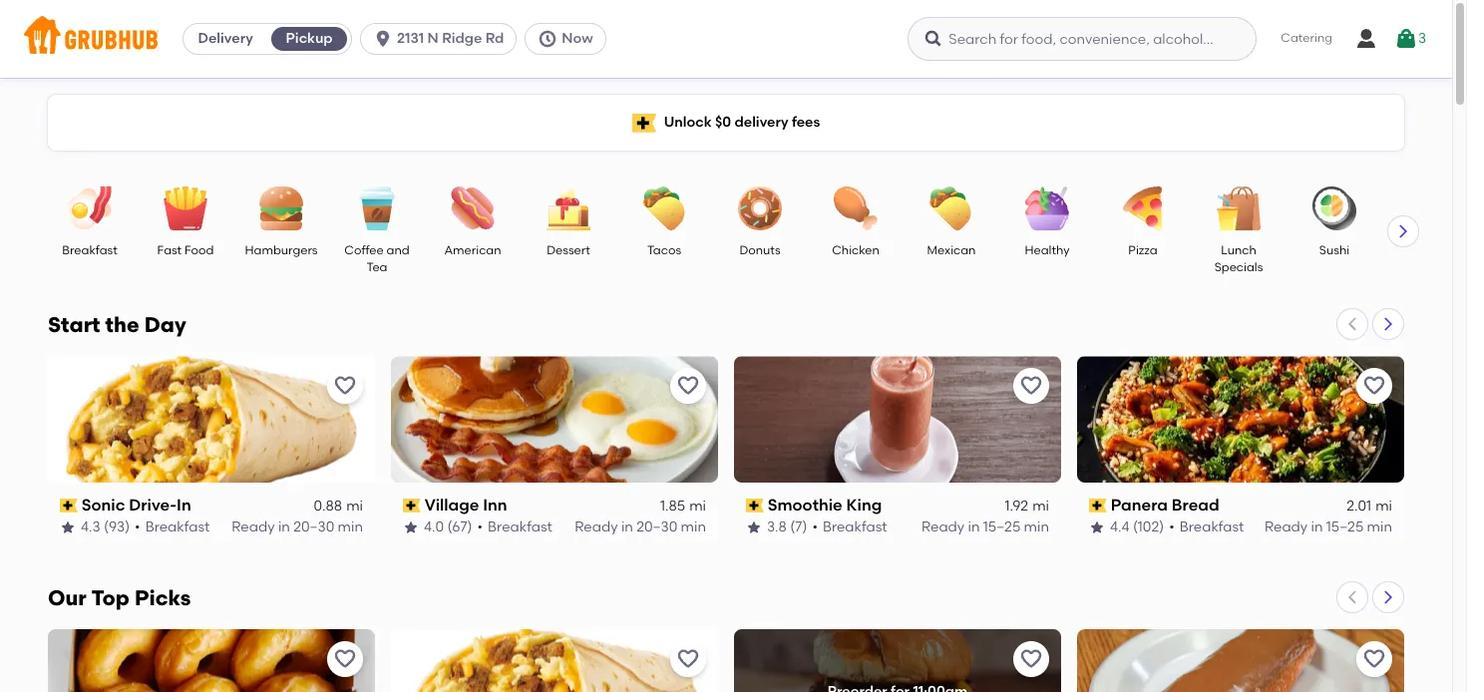 Task type: vqa. For each thing, say whether or not it's contained in the screenshot.


Task type: describe. For each thing, give the bounding box(es) containing it.
in
[[177, 496, 191, 515]]

panera
[[1111, 496, 1168, 515]]

0.88 mi
[[314, 498, 363, 515]]

mexican image
[[917, 187, 986, 230]]

pizza image
[[1108, 187, 1178, 230]]

caret left icon image for our top picks
[[1344, 589, 1360, 605]]

proceed
[[1408, 619, 1465, 636]]

in for sonic drive-in
[[278, 518, 290, 535]]

2131 n ridge rd button
[[360, 23, 525, 55]]

sonic drive-in
[[81, 496, 191, 515]]

mi for village inn
[[689, 498, 706, 515]]

fast food image
[[151, 187, 220, 230]]

smoothie king logo image
[[734, 356, 1061, 483]]

fast food
[[157, 243, 214, 257]]

save this restaurant image for panera bread logo
[[1362, 374, 1386, 398]]

Search for food, convenience, alcohol... search field
[[908, 17, 1257, 61]]

breakfast image
[[55, 187, 125, 230]]

coffee
[[344, 243, 384, 257]]

breakfast down the breakfast image at the top left
[[62, 243, 117, 257]]

proceed button
[[1347, 610, 1467, 646]]

dessert
[[547, 243, 590, 257]]

catering button
[[1267, 16, 1346, 62]]

chicken image
[[821, 187, 891, 230]]

min for panera bread
[[1367, 518, 1392, 535]]

0 horizontal spatial sonic drive-in logo image
[[48, 356, 375, 483]]

4.0 (67)
[[424, 518, 472, 535]]

fast
[[157, 243, 182, 257]]

(102)
[[1133, 518, 1164, 535]]

sushi image
[[1300, 187, 1369, 230]]

tacos
[[647, 243, 681, 257]]

smoothie
[[768, 496, 842, 515]]

• breakfast for bread
[[1169, 518, 1244, 535]]

american
[[444, 243, 501, 257]]

breakfast for sonic drive-in
[[145, 518, 210, 535]]

specials
[[1214, 261, 1263, 275]]

3.8
[[767, 518, 787, 535]]

in for village inn
[[621, 518, 633, 535]]

smoothie king
[[768, 496, 882, 515]]

subscription pass image for smoothie king
[[746, 499, 764, 513]]

3
[[1418, 30, 1426, 47]]

breakfast for village inn
[[488, 518, 552, 535]]

unlock
[[664, 114, 712, 130]]

burritos image
[[1395, 187, 1465, 230]]

lunch specials image
[[1204, 187, 1274, 230]]

0.88
[[314, 498, 342, 515]]

subscription pass image for sonic drive-in
[[60, 499, 77, 513]]

• for sonic
[[135, 518, 140, 535]]

4.3
[[81, 518, 100, 535]]

caret right icon image for picks
[[1380, 589, 1396, 605]]

mi for panera bread
[[1376, 498, 1392, 515]]

picks
[[135, 585, 191, 610]]

min for smoothie king
[[1024, 518, 1049, 535]]

donuts image
[[725, 187, 795, 230]]

2.01
[[1347, 498, 1372, 515]]

1.85 mi
[[660, 498, 706, 515]]

20–30 for sonic drive-in
[[293, 518, 334, 535]]

main navigation navigation
[[0, 0, 1452, 78]]

delivery
[[198, 30, 253, 47]]

in for panera bread
[[1311, 518, 1323, 535]]

1.92 mi
[[1005, 498, 1049, 515]]

ridge
[[442, 30, 482, 47]]

caret right icon image for day
[[1380, 316, 1396, 332]]

$0
[[715, 114, 731, 130]]

save this restaurant image for sugar shak daylight donuts logo
[[1362, 647, 1386, 671]]

breakfast for smoothie king
[[823, 518, 887, 535]]

proceed 
[[1408, 619, 1467, 636]]

village inn
[[425, 496, 507, 515]]

sushi
[[1319, 243, 1350, 257]]

ready for sonic drive-in
[[232, 518, 275, 535]]

panera bread
[[1111, 496, 1219, 515]]

rd
[[485, 30, 504, 47]]

2.01 mi
[[1347, 498, 1392, 515]]

(7)
[[790, 518, 807, 535]]

subscription pass image for panera bread
[[1089, 499, 1107, 513]]

now button
[[525, 23, 614, 55]]

3 button
[[1394, 21, 1426, 57]]

2131
[[397, 30, 424, 47]]

in for smoothie king
[[968, 518, 980, 535]]

pickup
[[286, 30, 333, 47]]

15–25 for smoothie king
[[983, 518, 1021, 535]]

mexican
[[927, 243, 976, 257]]

svg image
[[1354, 27, 1378, 51]]

1.92
[[1005, 498, 1028, 515]]

caret left icon image for start the day
[[1344, 316, 1360, 332]]

ready for panera bread
[[1265, 518, 1308, 535]]

svg image for 3
[[1394, 27, 1418, 51]]

and
[[387, 243, 410, 257]]

healthy image
[[1012, 187, 1082, 230]]



Task type: locate. For each thing, give the bounding box(es) containing it.
2 ready in 20–30 min from the left
[[575, 518, 706, 535]]

mi right 1.85
[[689, 498, 706, 515]]

svg image for now
[[538, 29, 558, 49]]

breakfast down king
[[823, 518, 887, 535]]

1 star icon image from the left
[[60, 519, 76, 535]]

breakfast for panera bread
[[1180, 518, 1244, 535]]

• for village
[[477, 518, 483, 535]]

20–30 down 1.85
[[637, 518, 677, 535]]

0 horizontal spatial subscription pass image
[[60, 499, 77, 513]]

2 subscription pass image from the left
[[746, 499, 764, 513]]

lunch
[[1221, 243, 1256, 257]]

1 • from the left
[[135, 518, 140, 535]]

3 star icon image from the left
[[746, 519, 762, 535]]

1 min from the left
[[338, 518, 363, 535]]

• breakfast for inn
[[477, 518, 552, 535]]

20–30 down 0.88
[[293, 518, 334, 535]]

chicken
[[832, 243, 879, 257]]

0 vertical spatial sonic drive-in logo image
[[48, 356, 375, 483]]

caret left icon image up proceed button
[[1344, 589, 1360, 605]]

coffee and tea
[[344, 243, 410, 275]]

4 mi from the left
[[1376, 498, 1392, 515]]

min down 1.85 mi
[[681, 518, 706, 535]]

• right '(93)'
[[135, 518, 140, 535]]

2 vertical spatial caret right icon image
[[1380, 589, 1396, 605]]

3 mi from the left
[[1032, 498, 1049, 515]]

ready for village inn
[[575, 518, 618, 535]]

hamburgers
[[245, 243, 318, 257]]

village inn logo image
[[391, 356, 718, 483]]

1 caret left icon image from the top
[[1344, 316, 1360, 332]]

panera bread logo image
[[1077, 356, 1404, 483]]

star icon image down subscription pass image
[[403, 519, 419, 535]]

now
[[562, 30, 593, 47]]

• breakfast down inn
[[477, 518, 552, 535]]

save this restaurant image
[[333, 374, 357, 398], [1362, 374, 1386, 398], [333, 647, 357, 671], [1362, 647, 1386, 671]]

grubhub plus flag logo image
[[632, 113, 656, 132]]

• breakfast down king
[[812, 518, 887, 535]]

sugar shak daylight donuts logo image
[[1077, 629, 1404, 692]]

hamburgers image
[[246, 187, 316, 230]]

0 vertical spatial caret right icon image
[[1395, 223, 1411, 239]]

3 in from the left
[[968, 518, 980, 535]]

ready in 20–30 min down 0.88
[[232, 518, 363, 535]]

ready
[[232, 518, 275, 535], [575, 518, 618, 535], [922, 518, 965, 535], [1265, 518, 1308, 535]]

ready in 15–25 min for smoothie king
[[922, 518, 1049, 535]]

star icon image left 4.3
[[60, 519, 76, 535]]

subscription pass image
[[403, 499, 421, 513]]

svg image inside now button
[[538, 29, 558, 49]]

mi for smoothie king
[[1032, 498, 1049, 515]]

0 horizontal spatial 20–30
[[293, 518, 334, 535]]

min for village inn
[[681, 518, 706, 535]]

ready in 20–30 min
[[232, 518, 363, 535], [575, 518, 706, 535]]

(67)
[[447, 518, 472, 535]]

1 horizontal spatial ready in 20–30 min
[[575, 518, 706, 535]]

2 min from the left
[[681, 518, 706, 535]]

2 20–30 from the left
[[637, 518, 677, 535]]

subscription pass image left sonic
[[60, 499, 77, 513]]

1 vertical spatial sonic drive-in logo image
[[391, 629, 718, 692]]

1 horizontal spatial subscription pass image
[[746, 499, 764, 513]]

0 horizontal spatial 15–25
[[983, 518, 1021, 535]]

• breakfast
[[135, 518, 210, 535], [477, 518, 552, 535], [812, 518, 887, 535], [1169, 518, 1244, 535]]

save this restaurant image
[[676, 374, 700, 398], [1019, 374, 1043, 398], [676, 647, 700, 671], [1019, 647, 1043, 671]]

1 ready in 15–25 min from the left
[[922, 518, 1049, 535]]

ready in 15–25 min for panera bread
[[1265, 518, 1392, 535]]

• right (7)
[[812, 518, 818, 535]]

the
[[105, 312, 139, 337]]

coffee and tea image
[[342, 187, 412, 230]]

save this restaurant image for hurts donut co logo
[[333, 647, 357, 671]]

caret left icon image down sushi
[[1344, 316, 1360, 332]]

star icon image left 4.4
[[1089, 519, 1105, 535]]

breakfast down "bread"
[[1180, 518, 1244, 535]]

lunch specials
[[1214, 243, 1263, 275]]

start
[[48, 312, 100, 337]]

•
[[135, 518, 140, 535], [477, 518, 483, 535], [812, 518, 818, 535], [1169, 518, 1175, 535]]

1 horizontal spatial 15–25
[[1326, 518, 1364, 535]]

1 horizontal spatial 20–30
[[637, 518, 677, 535]]

hurts donut co logo image
[[48, 629, 375, 692]]

2 ready from the left
[[575, 518, 618, 535]]

• breakfast down "bread"
[[1169, 518, 1244, 535]]

1 vertical spatial caret left icon image
[[1344, 589, 1360, 605]]

1 15–25 from the left
[[983, 518, 1021, 535]]

4 star icon image from the left
[[1089, 519, 1105, 535]]

unlock $0 delivery fees
[[664, 114, 820, 130]]

min for sonic drive-in
[[338, 518, 363, 535]]

20–30
[[293, 518, 334, 535], [637, 518, 677, 535]]

ready in 20–30 min for village inn
[[575, 518, 706, 535]]

(93)
[[104, 518, 130, 535]]

catering
[[1281, 31, 1332, 45]]

15–25 down 2.01
[[1326, 518, 1364, 535]]

ready in 15–25 min down 2.01
[[1265, 518, 1392, 535]]

min down 0.88 mi
[[338, 518, 363, 535]]

bread
[[1172, 496, 1219, 515]]

dessert image
[[534, 187, 603, 230]]

breakfast
[[62, 243, 117, 257], [145, 518, 210, 535], [488, 518, 552, 535], [823, 518, 887, 535], [1180, 518, 1244, 535]]

2 star icon image from the left
[[403, 519, 419, 535]]

svg image inside the "3" button
[[1394, 27, 1418, 51]]

caret left icon image
[[1344, 316, 1360, 332], [1344, 589, 1360, 605]]

4 in from the left
[[1311, 518, 1323, 535]]

• right (67)
[[477, 518, 483, 535]]

american image
[[438, 187, 508, 230]]

1 mi from the left
[[346, 498, 363, 515]]

pickup button
[[267, 23, 351, 55]]

delivery button
[[184, 23, 267, 55]]

3 • from the left
[[812, 518, 818, 535]]

svg image inside 2131 n ridge rd button
[[373, 29, 393, 49]]

mi right 0.88
[[346, 498, 363, 515]]

4 • breakfast from the left
[[1169, 518, 1244, 535]]

3 min from the left
[[1024, 518, 1049, 535]]

subscription pass image
[[60, 499, 77, 513], [746, 499, 764, 513], [1089, 499, 1107, 513]]

ready for smoothie king
[[922, 518, 965, 535]]

star icon image for village inn
[[403, 519, 419, 535]]

2 ready in 15–25 min from the left
[[1265, 518, 1392, 535]]

ready in 15–25 min down 1.92
[[922, 518, 1049, 535]]

star icon image for panera bread
[[1089, 519, 1105, 535]]

tea
[[367, 261, 388, 275]]

star icon image for smoothie king
[[746, 519, 762, 535]]

ready in 15–25 min
[[922, 518, 1049, 535], [1265, 518, 1392, 535]]

2 in from the left
[[621, 518, 633, 535]]

save this restaurant button
[[327, 368, 363, 404], [670, 368, 706, 404], [1013, 368, 1049, 404], [1356, 368, 1392, 404], [327, 641, 363, 677], [670, 641, 706, 677], [1013, 641, 1049, 677], [1356, 641, 1392, 677]]

tacos image
[[629, 187, 699, 230]]

min
[[338, 518, 363, 535], [681, 518, 706, 535], [1024, 518, 1049, 535], [1367, 518, 1392, 535]]

delivery
[[735, 114, 788, 130]]

3 • breakfast from the left
[[812, 518, 887, 535]]

1 vertical spatial caret right icon image
[[1380, 316, 1396, 332]]

n
[[427, 30, 439, 47]]

mi for sonic drive-in
[[346, 498, 363, 515]]

min down 2.01 mi
[[1367, 518, 1392, 535]]

1 ready from the left
[[232, 518, 275, 535]]

our
[[48, 585, 86, 610]]

inn
[[483, 496, 507, 515]]

village
[[425, 496, 479, 515]]

breakfast down inn
[[488, 518, 552, 535]]

4 • from the left
[[1169, 518, 1175, 535]]

15–25 down 1.92
[[983, 518, 1021, 535]]

15–25 for panera bread
[[1326, 518, 1364, 535]]

star icon image left 3.8
[[746, 519, 762, 535]]

svg image for 2131 n ridge rd
[[373, 29, 393, 49]]

2 • breakfast from the left
[[477, 518, 552, 535]]

ready in 20–30 min for sonic drive-in
[[232, 518, 363, 535]]

4.0
[[424, 518, 444, 535]]

• breakfast for king
[[812, 518, 887, 535]]

1 20–30 from the left
[[293, 518, 334, 535]]

subscription pass image left smoothie at right bottom
[[746, 499, 764, 513]]

4.4 (102)
[[1110, 518, 1164, 535]]

in
[[278, 518, 290, 535], [621, 518, 633, 535], [968, 518, 980, 535], [1311, 518, 1323, 535]]

• breakfast down in
[[135, 518, 210, 535]]

20–30 for village inn
[[637, 518, 677, 535]]

fees
[[792, 114, 820, 130]]

1 subscription pass image from the left
[[60, 499, 77, 513]]

drive-
[[129, 496, 177, 515]]

star icon image
[[60, 519, 76, 535], [403, 519, 419, 535], [746, 519, 762, 535], [1089, 519, 1105, 535]]

0 vertical spatial caret left icon image
[[1344, 316, 1360, 332]]

4 min from the left
[[1367, 518, 1392, 535]]

0 horizontal spatial ready in 15–25 min
[[922, 518, 1049, 535]]

sonic drive-in logo image
[[48, 356, 375, 483], [391, 629, 718, 692]]

2 mi from the left
[[689, 498, 706, 515]]

1 • breakfast from the left
[[135, 518, 210, 535]]

top
[[91, 585, 130, 610]]

subscription pass image left the panera
[[1089, 499, 1107, 513]]

min down 1.92 mi
[[1024, 518, 1049, 535]]

• breakfast for drive-
[[135, 518, 210, 535]]

food
[[185, 243, 214, 257]]

1.85
[[660, 498, 685, 515]]

day
[[144, 312, 186, 337]]

3.8 (7)
[[767, 518, 807, 535]]

• down panera bread
[[1169, 518, 1175, 535]]

king
[[846, 496, 882, 515]]

caret right icon image
[[1395, 223, 1411, 239], [1380, 316, 1396, 332], [1380, 589, 1396, 605]]

2 caret left icon image from the top
[[1344, 589, 1360, 605]]

1 in from the left
[[278, 518, 290, 535]]

1 horizontal spatial ready in 15–25 min
[[1265, 518, 1392, 535]]

pizza
[[1128, 243, 1158, 257]]

2 horizontal spatial subscription pass image
[[1089, 499, 1107, 513]]

3 ready from the left
[[922, 518, 965, 535]]

mi
[[346, 498, 363, 515], [689, 498, 706, 515], [1032, 498, 1049, 515], [1376, 498, 1392, 515]]

ready in 20–30 min down 1.85
[[575, 518, 706, 535]]

4 ready from the left
[[1265, 518, 1308, 535]]

donuts
[[739, 243, 781, 257]]

1 ready in 20–30 min from the left
[[232, 518, 363, 535]]

our top picks
[[48, 585, 191, 610]]

15–25
[[983, 518, 1021, 535], [1326, 518, 1364, 535]]

0 horizontal spatial ready in 20–30 min
[[232, 518, 363, 535]]

healthy
[[1025, 243, 1070, 257]]

1 horizontal spatial sonic drive-in logo image
[[391, 629, 718, 692]]

2131 n ridge rd
[[397, 30, 504, 47]]

mi right 1.92
[[1032, 498, 1049, 515]]

4.3 (93)
[[81, 518, 130, 535]]

3 subscription pass image from the left
[[1089, 499, 1107, 513]]

• for panera
[[1169, 518, 1175, 535]]

2 15–25 from the left
[[1326, 518, 1364, 535]]

• for smoothie
[[812, 518, 818, 535]]

breakfast down in
[[145, 518, 210, 535]]

mi right 2.01
[[1376, 498, 1392, 515]]

start the day
[[48, 312, 186, 337]]

4.4
[[1110, 518, 1130, 535]]

2 • from the left
[[477, 518, 483, 535]]

star icon image for sonic drive-in
[[60, 519, 76, 535]]

sonic
[[81, 496, 125, 515]]

svg image
[[1394, 27, 1418, 51], [373, 29, 393, 49], [538, 29, 558, 49], [924, 29, 944, 49]]



